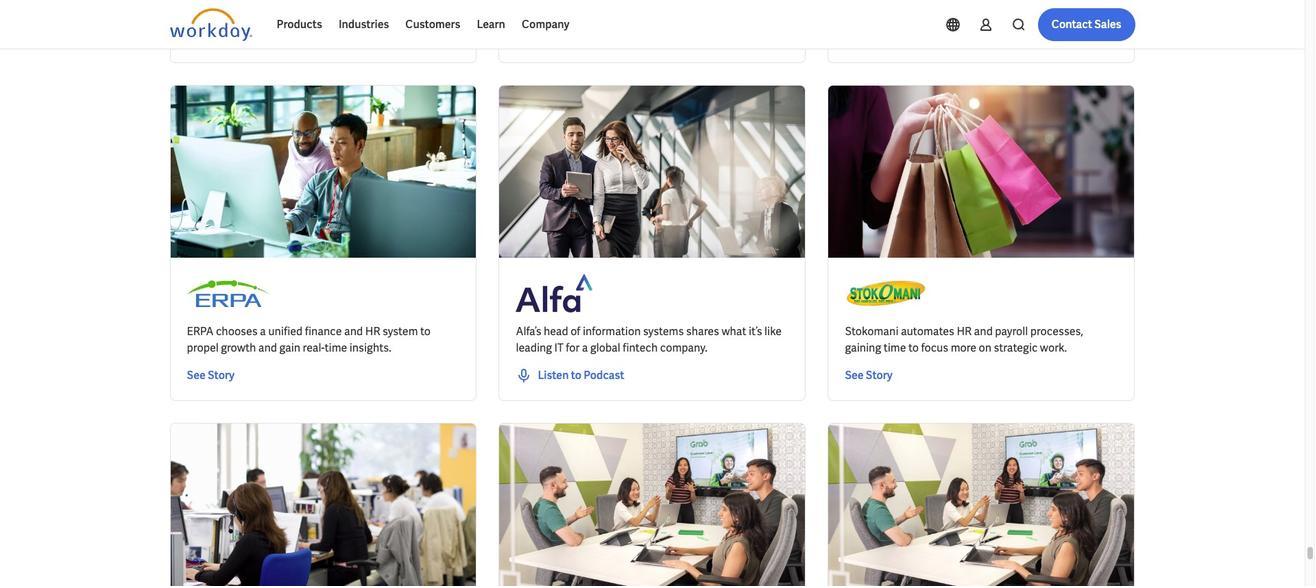 Task type: describe. For each thing, give the bounding box(es) containing it.
more
[[951, 341, 976, 355]]

propel
[[187, 341, 219, 355]]

business
[[339, 15, 378, 27]]

business outcome
[[339, 15, 421, 27]]

real-
[[303, 341, 325, 355]]

industry button
[[242, 8, 317, 35]]

alfa's
[[516, 325, 541, 339]]

listen
[[538, 368, 569, 383]]

Search Customer Stories text field
[[940, 9, 1108, 33]]

story for erpa chooses a unified finance and hr system to propel growth and gain real-time insights.
[[208, 368, 234, 383]]

clear all button
[[532, 8, 577, 35]]

to for system
[[420, 325, 431, 339]]

gain
[[279, 341, 300, 355]]

see story link for stokomani automates hr and payroll processes, gaining time to focus more on strategic work.
[[845, 368, 893, 384]]

1 horizontal spatial see
[[516, 30, 535, 45]]

system
[[383, 325, 418, 339]]

see story for erpa chooses a unified finance and hr system to propel growth and gain real-time insights.
[[187, 368, 234, 383]]

time inside erpa chooses a unified finance and hr system to propel growth and gain real-time insights.
[[325, 341, 347, 355]]

story for stokomani automates hr and payroll processes, gaining time to focus more on strategic work.
[[866, 368, 893, 383]]

to for time
[[908, 341, 919, 355]]

company
[[522, 17, 569, 32]]

contact sales
[[1052, 17, 1121, 32]]

time inside stokomani automates hr and payroll processes, gaining time to focus more on strategic work.
[[884, 341, 906, 355]]

shares
[[686, 325, 719, 339]]

erpa chooses a unified finance and hr system to propel growth and gain real-time insights.
[[187, 325, 431, 355]]

what
[[722, 325, 746, 339]]

see for erpa chooses a unified finance and hr system to propel growth and gain real-time insights.
[[187, 368, 206, 383]]

0 horizontal spatial and
[[258, 341, 277, 355]]

blog
[[214, 30, 236, 45]]

focus
[[921, 341, 948, 355]]

products
[[277, 17, 322, 32]]

contact
[[1052, 17, 1092, 32]]

finance
[[305, 325, 342, 339]]

2 vertical spatial to
[[571, 368, 581, 383]]

it's
[[749, 325, 762, 339]]

alfa (alfa financial software limited) image
[[516, 274, 592, 313]]

more button
[[459, 8, 521, 35]]

global
[[590, 341, 620, 355]]

gaining
[[845, 341, 881, 355]]

company button
[[513, 8, 578, 41]]

systems
[[643, 325, 684, 339]]

of
[[571, 325, 580, 339]]

podcast
[[584, 368, 624, 383]]

hr inside erpa chooses a unified finance and hr system to propel growth and gain real-time insights.
[[365, 325, 380, 339]]

processes,
[[1030, 325, 1083, 339]]

alfa's head of information systems shares what it's like leading it for a global fintech company.
[[516, 325, 782, 355]]

clear
[[536, 15, 559, 27]]

topic button
[[170, 8, 231, 35]]

listen to podcast
[[538, 368, 624, 383]]

for
[[566, 341, 580, 355]]

unified
[[268, 325, 303, 339]]

chooses
[[216, 325, 258, 339]]

a inside alfa's head of information systems shares what it's like leading it for a global fintech company.
[[582, 341, 588, 355]]

erpa group image
[[187, 274, 269, 313]]

on
[[979, 341, 992, 355]]



Task type: locate. For each thing, give the bounding box(es) containing it.
1 vertical spatial a
[[582, 341, 588, 355]]

see story link
[[516, 30, 564, 46], [187, 368, 234, 384], [845, 368, 893, 384]]

customers button
[[397, 8, 469, 41]]

learn
[[477, 17, 505, 32]]

a
[[260, 325, 266, 339], [582, 341, 588, 355]]

automates
[[901, 325, 954, 339]]

2 horizontal spatial story
[[866, 368, 893, 383]]

and left gain
[[258, 341, 277, 355]]

see story down propel on the bottom left
[[187, 368, 234, 383]]

information
[[583, 325, 641, 339]]

and up on
[[974, 325, 993, 339]]

industry
[[253, 15, 290, 27]]

stokomani automates hr and payroll processes, gaining time to focus more on strategic work.
[[845, 325, 1083, 355]]

hr inside stokomani automates hr and payroll processes, gaining time to focus more on strategic work.
[[957, 325, 972, 339]]

1 time from the left
[[325, 341, 347, 355]]

0 horizontal spatial see story link
[[187, 368, 234, 384]]

read blog link
[[187, 30, 236, 46]]

and up insights.
[[344, 325, 363, 339]]

to inside stokomani automates hr and payroll processes, gaining time to focus more on strategic work.
[[908, 341, 919, 355]]

1 hr from the left
[[365, 325, 380, 339]]

hr up more
[[957, 325, 972, 339]]

contact sales link
[[1038, 8, 1135, 41]]

1 vertical spatial to
[[908, 341, 919, 355]]

0 horizontal spatial see
[[187, 368, 206, 383]]

it
[[554, 341, 564, 355]]

outcome
[[380, 15, 421, 27]]

read
[[187, 30, 212, 45]]

insights.
[[349, 341, 391, 355]]

stokomani
[[845, 325, 898, 339]]

0 vertical spatial a
[[260, 325, 266, 339]]

see for stokomani automates hr and payroll processes, gaining time to focus more on strategic work.
[[845, 368, 864, 383]]

fintech
[[623, 341, 658, 355]]

see story link down gaining
[[845, 368, 893, 384]]

see story link down clear
[[516, 30, 564, 46]]

0 horizontal spatial story
[[208, 368, 234, 383]]

0 horizontal spatial hr
[[365, 325, 380, 339]]

time down stokomani
[[884, 341, 906, 355]]

2 horizontal spatial see
[[845, 368, 864, 383]]

learn button
[[469, 8, 513, 41]]

1 horizontal spatial time
[[884, 341, 906, 355]]

to
[[420, 325, 431, 339], [908, 341, 919, 355], [571, 368, 581, 383]]

to left the focus
[[908, 341, 919, 355]]

business outcome button
[[328, 8, 448, 35]]

see
[[516, 30, 535, 45], [187, 368, 206, 383], [845, 368, 864, 383]]

2 horizontal spatial to
[[908, 341, 919, 355]]

2 hr from the left
[[957, 325, 972, 339]]

1 horizontal spatial and
[[344, 325, 363, 339]]

1 horizontal spatial a
[[582, 341, 588, 355]]

2 horizontal spatial see story link
[[845, 368, 893, 384]]

to right listen
[[571, 368, 581, 383]]

strategic
[[994, 341, 1038, 355]]

all
[[561, 15, 572, 27]]

read blog
[[187, 30, 236, 45]]

1 horizontal spatial hr
[[957, 325, 972, 339]]

like
[[765, 325, 782, 339]]

story down clear
[[537, 30, 564, 45]]

to right system
[[420, 325, 431, 339]]

topic
[[181, 15, 204, 27]]

work.
[[1040, 341, 1067, 355]]

0 horizontal spatial to
[[420, 325, 431, 339]]

and
[[344, 325, 363, 339], [974, 325, 993, 339], [258, 341, 277, 355]]

erpa
[[187, 325, 214, 339]]

stokomani image
[[845, 274, 927, 313]]

products button
[[268, 8, 330, 41]]

1 horizontal spatial to
[[571, 368, 581, 383]]

leading
[[516, 341, 552, 355]]

and inside stokomani automates hr and payroll processes, gaining time to focus more on strategic work.
[[974, 325, 993, 339]]

company.
[[660, 341, 707, 355]]

2 time from the left
[[884, 341, 906, 355]]

sales
[[1094, 17, 1121, 32]]

customers
[[405, 17, 460, 32]]

hr
[[365, 325, 380, 339], [957, 325, 972, 339]]

a inside erpa chooses a unified finance and hr system to propel growth and gain real-time insights.
[[260, 325, 266, 339]]

see story down clear
[[516, 30, 564, 45]]

story
[[537, 30, 564, 45], [208, 368, 234, 383], [866, 368, 893, 383]]

0 horizontal spatial a
[[260, 325, 266, 339]]

1 horizontal spatial story
[[537, 30, 564, 45]]

see story down gaining
[[845, 368, 893, 383]]

see story for stokomani automates hr and payroll processes, gaining time to focus more on strategic work.
[[845, 368, 893, 383]]

head
[[544, 325, 568, 339]]

1 horizontal spatial see story link
[[516, 30, 564, 46]]

story down gaining
[[866, 368, 893, 383]]

story down growth
[[208, 368, 234, 383]]

industries
[[339, 17, 389, 32]]

0 vertical spatial to
[[420, 325, 431, 339]]

2 horizontal spatial and
[[974, 325, 993, 339]]

0 horizontal spatial time
[[325, 341, 347, 355]]

clear all
[[536, 15, 572, 27]]

listen to podcast link
[[516, 368, 624, 384]]

2 horizontal spatial see story
[[845, 368, 893, 383]]

see story link for erpa chooses a unified finance and hr system to propel growth and gain real-time insights.
[[187, 368, 234, 384]]

1 horizontal spatial see story
[[516, 30, 564, 45]]

hr up insights.
[[365, 325, 380, 339]]

a right for
[[582, 341, 588, 355]]

0 horizontal spatial see story
[[187, 368, 234, 383]]

time down finance
[[325, 341, 347, 355]]

growth
[[221, 341, 256, 355]]

more
[[470, 15, 493, 27]]

go to the homepage image
[[170, 8, 252, 41]]

time
[[325, 341, 347, 355], [884, 341, 906, 355]]

see story link down propel on the bottom left
[[187, 368, 234, 384]]

to inside erpa chooses a unified finance and hr system to propel growth and gain real-time insights.
[[420, 325, 431, 339]]

see story
[[516, 30, 564, 45], [187, 368, 234, 383], [845, 368, 893, 383]]

payroll
[[995, 325, 1028, 339]]

a left the unified on the left
[[260, 325, 266, 339]]

industries button
[[330, 8, 397, 41]]



Task type: vqa. For each thing, say whether or not it's contained in the screenshot.
the topmost a
yes



